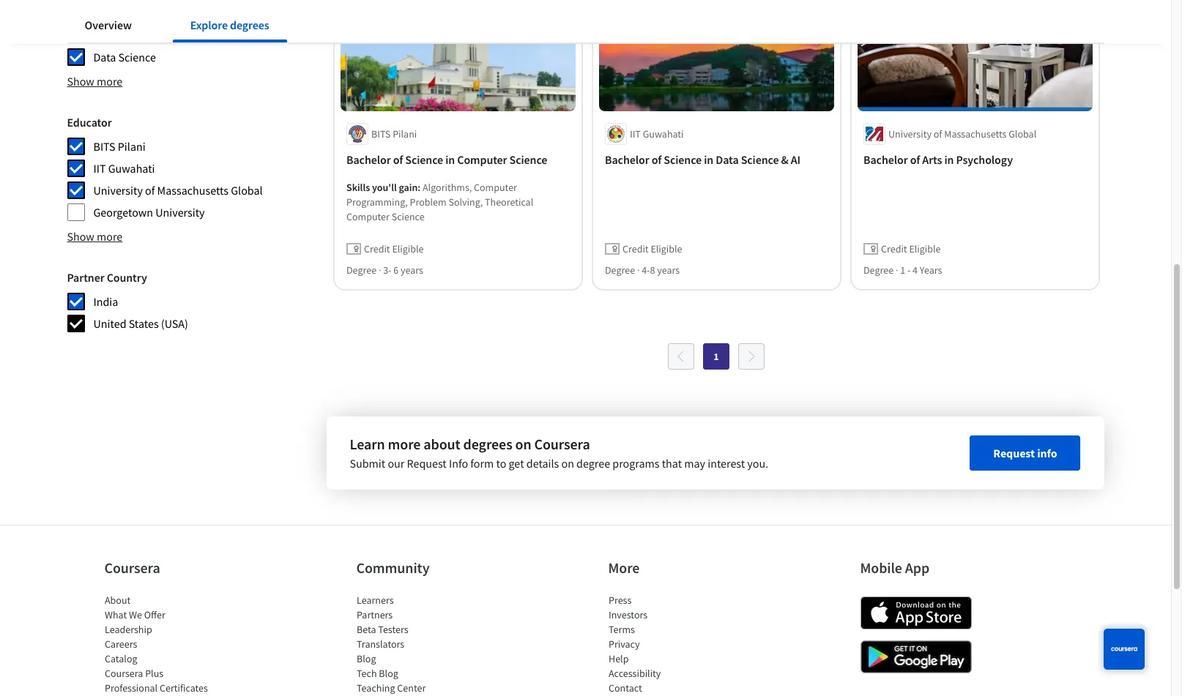 Task type: describe. For each thing, give the bounding box(es) containing it.
partners
[[356, 609, 393, 622]]

details
[[527, 456, 559, 471]]

leadership link
[[104, 623, 152, 636]]

1 inside button
[[714, 350, 719, 363]]

beta
[[356, 623, 376, 636]]

show more for educator
[[67, 229, 123, 244]]

skills
[[346, 181, 370, 194]]

guwahati inside educator 'group'
[[108, 161, 155, 176]]

data inside bachelor of science in data science & ai link
[[716, 152, 739, 167]]

georgetown university
[[93, 205, 205, 220]]

1 vertical spatial on
[[562, 456, 574, 471]]

degree · 1 - 4 years
[[864, 263, 942, 277]]

coursera plus link
[[104, 667, 163, 680]]

mobile
[[861, 559, 903, 577]]

computer up theoretical
[[474, 181, 517, 194]]

1 vertical spatial coursera
[[104, 559, 160, 577]]

request info button
[[970, 436, 1081, 471]]

states
[[129, 317, 159, 331]]

show more button for business
[[67, 73, 123, 90]]

degrees inside learn more about  degrees on coursera submit our request info form to get details on degree programs that may interest you.
[[464, 435, 513, 453]]

1 vertical spatial blog
[[379, 667, 398, 680]]

university of massachusetts global inside educator 'group'
[[93, 183, 263, 198]]

&
[[781, 152, 789, 167]]

help link
[[609, 653, 629, 666]]

partners link
[[356, 609, 393, 622]]

solving,
[[448, 195, 483, 209]]

terms link
[[609, 623, 635, 636]]

bits pilani inside educator 'group'
[[93, 139, 146, 154]]

iit guwahati inside educator 'group'
[[93, 161, 155, 176]]

educator group
[[67, 114, 263, 222]]

algorithms,
[[422, 181, 472, 194]]

list for more
[[609, 593, 733, 697]]

0 vertical spatial iit
[[630, 127, 641, 140]]

computer up algorithms,
[[457, 152, 507, 167]]

learners link
[[356, 594, 394, 607]]

degree
[[577, 456, 610, 471]]

privacy
[[609, 638, 640, 651]]

country
[[107, 270, 147, 285]]

learn more about  degrees on coursera submit our request info form to get details on degree programs that may interest you.
[[350, 435, 769, 471]]

of inside educator 'group'
[[145, 183, 155, 198]]

-
[[907, 263, 911, 277]]

request inside button
[[994, 446, 1035, 461]]

bachelor for bachelor of arts in psychology
[[864, 152, 908, 167]]

show for business
[[67, 74, 94, 89]]

iit inside educator 'group'
[[93, 161, 106, 176]]

tech
[[356, 667, 377, 680]]

degree for bachelor of science in data science & ai
[[605, 263, 635, 277]]

india
[[93, 295, 118, 309]]

explore degrees
[[190, 18, 269, 32]]

georgetown
[[93, 205, 153, 220]]

(usa)
[[161, 317, 188, 331]]

privacy link
[[609, 638, 640, 651]]

science inside algorithms, computer programming, problem solving, theoretical computer science
[[391, 210, 424, 223]]

explore
[[190, 18, 228, 32]]

computer down business
[[93, 28, 143, 42]]

beta testers link
[[356, 623, 408, 636]]

programming,
[[346, 195, 408, 209]]

credit for bachelor of arts in psychology
[[881, 242, 907, 255]]

theoretical
[[485, 195, 533, 209]]

about
[[104, 594, 130, 607]]

computer down programming,
[[346, 210, 389, 223]]

united
[[93, 317, 126, 331]]

1 credit from the left
[[364, 242, 390, 255]]

investors link
[[609, 609, 647, 622]]

bachelor of science in computer science link
[[346, 151, 570, 168]]

info
[[1038, 446, 1058, 461]]

may
[[685, 456, 706, 471]]

explore degrees button
[[173, 7, 287, 42]]

0 horizontal spatial on
[[516, 435, 532, 453]]

degree · 3- 6 years
[[346, 263, 423, 277]]

bachelor for bachelor of science in computer science
[[346, 152, 391, 167]]

tab list containing overview
[[67, 7, 310, 42]]

partner country
[[67, 270, 147, 285]]

business
[[93, 6, 137, 21]]

eligible for bachelor of arts in psychology
[[909, 242, 941, 255]]

certificates
[[159, 682, 208, 695]]

0 horizontal spatial blog
[[356, 653, 376, 666]]

mobile app
[[861, 559, 930, 577]]

partner
[[67, 270, 104, 285]]

careers
[[104, 638, 137, 651]]

arts
[[922, 152, 942, 167]]

bachelor of science in data science & ai
[[605, 152, 801, 167]]

overview
[[85, 18, 132, 32]]

bachelor of arts in psychology
[[864, 152, 1013, 167]]

united states (usa)
[[93, 317, 188, 331]]

about what we offer leadership careers catalog coursera plus professional certificates
[[104, 594, 208, 695]]

· for bachelor of arts in psychology
[[896, 263, 898, 277]]

ai
[[791, 152, 801, 167]]

1 horizontal spatial bits pilani
[[371, 127, 417, 140]]

show more for business
[[67, 74, 123, 89]]

contact
[[609, 682, 642, 695]]

data science
[[93, 50, 156, 64]]

get
[[509, 456, 524, 471]]

1 vertical spatial university
[[93, 183, 143, 198]]

blog link
[[356, 653, 376, 666]]

of for computer
[[393, 152, 403, 167]]

psychology
[[956, 152, 1013, 167]]

3-
[[383, 263, 391, 277]]

tech blog link
[[356, 667, 398, 680]]

in for computer
[[445, 152, 455, 167]]

learners partners beta testers translators blog tech blog teaching center
[[356, 594, 426, 695]]

1 button
[[703, 343, 730, 370]]

algorithms, computer programming, problem solving, theoretical computer science
[[346, 181, 533, 223]]

what
[[104, 609, 127, 622]]

problem
[[410, 195, 446, 209]]



Task type: vqa. For each thing, say whether or not it's contained in the screenshot.


Task type: locate. For each thing, give the bounding box(es) containing it.
about
[[424, 435, 461, 453]]

0 horizontal spatial massachusetts
[[157, 183, 229, 198]]

show for educator
[[67, 229, 94, 244]]

1 · from the left
[[378, 263, 381, 277]]

1 vertical spatial show
[[67, 229, 94, 244]]

more for business
[[97, 74, 123, 89]]

1 horizontal spatial list
[[356, 593, 481, 696]]

in
[[445, 152, 455, 167], [704, 152, 713, 167], [944, 152, 954, 167]]

university right georgetown
[[155, 205, 205, 220]]

2 show from the top
[[67, 229, 94, 244]]

3 bachelor from the left
[[864, 152, 908, 167]]

get it on google play image
[[861, 641, 972, 674]]

to
[[496, 456, 507, 471]]

guwahati up georgetown
[[108, 161, 155, 176]]

3 credit from the left
[[881, 242, 907, 255]]

3 credit eligible from the left
[[881, 242, 941, 255]]

plus
[[145, 667, 163, 680]]

pilani up 'bachelor of science in computer science'
[[392, 127, 417, 140]]

bits up the you'll
[[371, 127, 390, 140]]

1 horizontal spatial iit guwahati
[[630, 127, 684, 140]]

1 horizontal spatial guwahati
[[643, 127, 684, 140]]

global
[[1009, 127, 1037, 140], [231, 183, 263, 198]]

coursera down catalog
[[104, 667, 143, 680]]

in for psychology
[[944, 152, 954, 167]]

show more down georgetown
[[67, 229, 123, 244]]

2 horizontal spatial credit
[[881, 242, 907, 255]]

1 horizontal spatial in
[[704, 152, 713, 167]]

university up "arts"
[[888, 127, 932, 140]]

2 eligible from the left
[[651, 242, 682, 255]]

catalog
[[104, 653, 137, 666]]

massachusetts up bachelor of arts in psychology link
[[944, 127, 1007, 140]]

iit up bachelor of science in data science & ai
[[630, 127, 641, 140]]

professional
[[104, 682, 157, 695]]

0 vertical spatial global
[[1009, 127, 1037, 140]]

1 show from the top
[[67, 74, 94, 89]]

1 horizontal spatial 1
[[900, 263, 905, 277]]

credit eligible for bachelor of science in data science & ai
[[622, 242, 682, 255]]

iit guwahati up georgetown
[[93, 161, 155, 176]]

learn
[[350, 435, 385, 453]]

programs
[[613, 456, 660, 471]]

1 vertical spatial university of massachusetts global
[[93, 183, 263, 198]]

2 horizontal spatial in
[[944, 152, 954, 167]]

translators
[[356, 638, 404, 651]]

1 horizontal spatial credit eligible
[[622, 242, 682, 255]]

university of massachusetts global up georgetown university
[[93, 183, 263, 198]]

credit up degree · 3- 6 years
[[364, 242, 390, 255]]

credit eligible
[[364, 242, 424, 255], [622, 242, 682, 255], [881, 242, 941, 255]]

testers
[[378, 623, 408, 636]]

pilani inside educator 'group'
[[118, 139, 146, 154]]

science
[[145, 28, 183, 42], [118, 50, 156, 64], [405, 152, 443, 167], [509, 152, 547, 167], [664, 152, 702, 167], [741, 152, 779, 167], [391, 210, 424, 223]]

accessibility
[[609, 667, 661, 680]]

blog up tech
[[356, 653, 376, 666]]

list for community
[[356, 593, 481, 696]]

learners
[[356, 594, 394, 607]]

list containing learners
[[356, 593, 481, 696]]

years for degree · 4-8 years
[[657, 263, 680, 277]]

on right details
[[562, 456, 574, 471]]

1 vertical spatial data
[[716, 152, 739, 167]]

coursera inside "about what we offer leadership careers catalog coursera plus professional certificates"
[[104, 667, 143, 680]]

0 horizontal spatial ·
[[378, 263, 381, 277]]

bachelor for bachelor of science in data science & ai
[[605, 152, 649, 167]]

0 horizontal spatial in
[[445, 152, 455, 167]]

· left 3-
[[378, 263, 381, 277]]

1 horizontal spatial ·
[[637, 263, 640, 277]]

you'll
[[372, 181, 397, 194]]

0 vertical spatial data
[[93, 50, 116, 64]]

0 horizontal spatial iit guwahati
[[93, 161, 155, 176]]

degrees up form at bottom left
[[464, 435, 513, 453]]

press link
[[609, 594, 631, 607]]

credit up degree · 1 - 4 years
[[881, 242, 907, 255]]

1 horizontal spatial university of massachusetts global
[[888, 127, 1037, 140]]

1 list from the left
[[104, 593, 229, 697]]

years right the "6"
[[400, 263, 423, 277]]

1 vertical spatial global
[[231, 183, 263, 198]]

0 horizontal spatial data
[[93, 50, 116, 64]]

on up get
[[516, 435, 532, 453]]

1 horizontal spatial blog
[[379, 667, 398, 680]]

university up georgetown
[[93, 183, 143, 198]]

· for bachelor of science in data science & ai
[[637, 263, 640, 277]]

list for coursera
[[104, 593, 229, 697]]

coursera inside learn more about  degrees on coursera submit our request info form to get details on degree programs that may interest you.
[[534, 435, 590, 453]]

list
[[104, 593, 229, 697], [356, 593, 481, 696], [609, 593, 733, 697]]

0 horizontal spatial list
[[104, 593, 229, 697]]

about link
[[104, 594, 130, 607]]

1
[[900, 263, 905, 277], [714, 350, 719, 363]]

· left 4-
[[637, 263, 640, 277]]

blog up the teaching center link
[[379, 667, 398, 680]]

3 eligible from the left
[[909, 242, 941, 255]]

iit
[[630, 127, 641, 140], [93, 161, 106, 176]]

tab list
[[67, 7, 310, 42]]

request down about
[[407, 456, 447, 471]]

press investors terms privacy help accessibility contact
[[609, 594, 661, 695]]

show more button down georgetown
[[67, 228, 123, 245]]

catalog link
[[104, 653, 137, 666]]

1 vertical spatial 1
[[714, 350, 719, 363]]

0 horizontal spatial degrees
[[230, 18, 269, 32]]

1 credit eligible from the left
[[364, 242, 424, 255]]

2 years from the left
[[657, 263, 680, 277]]

1 vertical spatial massachusetts
[[157, 183, 229, 198]]

3 in from the left
[[944, 152, 954, 167]]

translators link
[[356, 638, 404, 651]]

in inside bachelor of science in data science & ai link
[[704, 152, 713, 167]]

interest
[[708, 456, 745, 471]]

eligible up years
[[909, 242, 941, 255]]

2 vertical spatial coursera
[[104, 667, 143, 680]]

2 list from the left
[[356, 593, 481, 696]]

degree left 4-
[[605, 263, 635, 277]]

university of massachusetts global up bachelor of arts in psychology link
[[888, 127, 1037, 140]]

list containing press
[[609, 593, 733, 697]]

0 vertical spatial guwahati
[[643, 127, 684, 140]]

we
[[129, 609, 142, 622]]

educator
[[67, 115, 112, 130]]

0 horizontal spatial credit
[[364, 242, 390, 255]]

computer science
[[93, 28, 183, 42]]

teaching
[[356, 682, 395, 695]]

massachusetts up georgetown university
[[157, 183, 229, 198]]

coursera up details
[[534, 435, 590, 453]]

investors
[[609, 609, 647, 622]]

what we offer link
[[104, 609, 165, 622]]

degree · 4-8 years
[[605, 263, 680, 277]]

1 horizontal spatial bits
[[371, 127, 390, 140]]

· left -
[[896, 263, 898, 277]]

8
[[650, 263, 655, 277]]

massachusetts
[[944, 127, 1007, 140], [157, 183, 229, 198]]

in inside 'bachelor of science in computer science' link
[[445, 152, 455, 167]]

press
[[609, 594, 631, 607]]

credit eligible up the "6"
[[364, 242, 424, 255]]

1 eligible from the left
[[392, 242, 424, 255]]

4-
[[642, 263, 650, 277]]

bits inside educator 'group'
[[93, 139, 115, 154]]

0 vertical spatial show more
[[67, 74, 123, 89]]

gain
[[399, 181, 418, 194]]

credit eligible up 8
[[622, 242, 682, 255]]

1 vertical spatial show more
[[67, 229, 123, 244]]

iit down educator in the top left of the page
[[93, 161, 106, 176]]

show more down data science
[[67, 74, 123, 89]]

help
[[609, 653, 629, 666]]

show up partner
[[67, 229, 94, 244]]

2 horizontal spatial list
[[609, 593, 733, 697]]

0 vertical spatial blog
[[356, 653, 376, 666]]

0 vertical spatial show
[[67, 74, 94, 89]]

1 horizontal spatial pilani
[[392, 127, 417, 140]]

1 horizontal spatial years
[[657, 263, 680, 277]]

1 show more from the top
[[67, 74, 123, 89]]

app
[[905, 559, 930, 577]]

of for psychology
[[910, 152, 920, 167]]

leadership
[[104, 623, 152, 636]]

eligible for bachelor of science in data science & ai
[[651, 242, 682, 255]]

1 vertical spatial show more button
[[67, 228, 123, 245]]

2 show more button from the top
[[67, 228, 123, 245]]

degree left 3-
[[346, 263, 376, 277]]

2 bachelor from the left
[[605, 152, 649, 167]]

0 vertical spatial show more button
[[67, 73, 123, 90]]

credit eligible for bachelor of arts in psychology
[[881, 242, 941, 255]]

0 vertical spatial more
[[97, 74, 123, 89]]

form
[[471, 456, 494, 471]]

0 horizontal spatial degree
[[346, 263, 376, 277]]

show more button for educator
[[67, 228, 123, 245]]

0 horizontal spatial global
[[231, 183, 263, 198]]

1 horizontal spatial credit
[[622, 242, 649, 255]]

guwahati up bachelor of science in data science & ai
[[643, 127, 684, 140]]

years right 8
[[657, 263, 680, 277]]

coursera up about
[[104, 559, 160, 577]]

1 horizontal spatial massachusetts
[[944, 127, 1007, 140]]

computer
[[93, 28, 143, 42], [457, 152, 507, 167], [474, 181, 517, 194], [346, 210, 389, 223]]

1 years from the left
[[400, 263, 423, 277]]

request inside learn more about  degrees on coursera submit our request info form to get details on degree programs that may interest you.
[[407, 456, 447, 471]]

3 degree from the left
[[864, 263, 894, 277]]

1 vertical spatial degrees
[[464, 435, 513, 453]]

1 horizontal spatial request
[[994, 446, 1035, 461]]

0 horizontal spatial university of massachusetts global
[[93, 183, 263, 198]]

more
[[609, 559, 640, 577]]

0 vertical spatial coursera
[[534, 435, 590, 453]]

0 vertical spatial university of massachusetts global
[[888, 127, 1037, 140]]

0 horizontal spatial pilani
[[118, 139, 146, 154]]

2 horizontal spatial eligible
[[909, 242, 941, 255]]

request
[[994, 446, 1035, 461], [407, 456, 447, 471]]

6
[[393, 263, 398, 277]]

more up our
[[388, 435, 421, 453]]

iit guwahati up bachelor of science in data science & ai
[[630, 127, 684, 140]]

1 vertical spatial more
[[97, 229, 123, 244]]

1 horizontal spatial eligible
[[651, 242, 682, 255]]

1 horizontal spatial bachelor
[[605, 152, 649, 167]]

2 degree from the left
[[605, 263, 635, 277]]

1 horizontal spatial iit
[[630, 127, 641, 140]]

degree left -
[[864, 263, 894, 277]]

global inside educator 'group'
[[231, 183, 263, 198]]

3 list from the left
[[609, 593, 733, 697]]

request left info
[[994, 446, 1035, 461]]

0 vertical spatial on
[[516, 435, 532, 453]]

1 show more button from the top
[[67, 73, 123, 90]]

1 bachelor from the left
[[346, 152, 391, 167]]

list containing about
[[104, 593, 229, 697]]

partner country group
[[67, 269, 263, 333]]

0 vertical spatial university
[[888, 127, 932, 140]]

more inside learn more about  degrees on coursera submit our request info form to get details on degree programs that may interest you.
[[388, 435, 421, 453]]

3 · from the left
[[896, 263, 898, 277]]

0 vertical spatial 1
[[900, 263, 905, 277]]

0 horizontal spatial eligible
[[392, 242, 424, 255]]

pilani
[[392, 127, 417, 140], [118, 139, 146, 154]]

massachusetts inside educator 'group'
[[157, 183, 229, 198]]

1 degree from the left
[[346, 263, 376, 277]]

0 horizontal spatial request
[[407, 456, 447, 471]]

1 horizontal spatial on
[[562, 456, 574, 471]]

2 horizontal spatial degree
[[864, 263, 894, 277]]

credit for bachelor of science in data science & ai
[[622, 242, 649, 255]]

degree for bachelor of arts in psychology
[[864, 263, 894, 277]]

1 horizontal spatial data
[[716, 152, 739, 167]]

credit eligible up -
[[881, 242, 941, 255]]

download on the app store image
[[861, 597, 972, 630]]

1 horizontal spatial degrees
[[464, 435, 513, 453]]

1 horizontal spatial degree
[[605, 263, 635, 277]]

1 in from the left
[[445, 152, 455, 167]]

2 horizontal spatial ·
[[896, 263, 898, 277]]

0 horizontal spatial bachelor
[[346, 152, 391, 167]]

of for data
[[651, 152, 661, 167]]

eligible up the "6"
[[392, 242, 424, 255]]

show more button
[[67, 73, 123, 90], [67, 228, 123, 245]]

:
[[418, 181, 420, 194]]

0 horizontal spatial guwahati
[[108, 161, 155, 176]]

0 horizontal spatial bits pilani
[[93, 139, 146, 154]]

0 horizontal spatial years
[[400, 263, 423, 277]]

2 vertical spatial university
[[155, 205, 205, 220]]

0 vertical spatial degrees
[[230, 18, 269, 32]]

data
[[93, 50, 116, 64], [716, 152, 739, 167]]

more for educator
[[97, 229, 123, 244]]

that
[[662, 456, 682, 471]]

data down overview
[[93, 50, 116, 64]]

1 horizontal spatial global
[[1009, 127, 1037, 140]]

1 vertical spatial guwahati
[[108, 161, 155, 176]]

in for data
[[704, 152, 713, 167]]

0 horizontal spatial credit eligible
[[364, 242, 424, 255]]

eligible up 8
[[651, 242, 682, 255]]

0 horizontal spatial iit
[[93, 161, 106, 176]]

bits down educator in the top left of the page
[[93, 139, 115, 154]]

more down georgetown
[[97, 229, 123, 244]]

bachelor of science in data science & ai link
[[605, 151, 828, 168]]

0 vertical spatial massachusetts
[[944, 127, 1007, 140]]

in inside bachelor of arts in psychology link
[[944, 152, 954, 167]]

bits pilani down educator in the top left of the page
[[93, 139, 146, 154]]

info
[[449, 456, 468, 471]]

blog
[[356, 653, 376, 666], [379, 667, 398, 680]]

teaching center link
[[356, 682, 426, 695]]

years for degree · 3- 6 years
[[400, 263, 423, 277]]

2 horizontal spatial credit eligible
[[881, 242, 941, 255]]

professional certificates link
[[104, 682, 208, 695]]

coursera
[[534, 435, 590, 453], [104, 559, 160, 577], [104, 667, 143, 680]]

degrees right explore in the left of the page
[[230, 18, 269, 32]]

credit up degree · 4-8 years
[[622, 242, 649, 255]]

terms
[[609, 623, 635, 636]]

1 vertical spatial iit guwahati
[[93, 161, 155, 176]]

2 in from the left
[[704, 152, 713, 167]]

university
[[888, 127, 932, 140], [93, 183, 143, 198], [155, 205, 205, 220]]

0 horizontal spatial bits
[[93, 139, 115, 154]]

eligible
[[392, 242, 424, 255], [651, 242, 682, 255], [909, 242, 941, 255]]

2 credit from the left
[[622, 242, 649, 255]]

1 horizontal spatial university
[[155, 205, 205, 220]]

·
[[378, 263, 381, 277], [637, 263, 640, 277], [896, 263, 898, 277]]

university of massachusetts global
[[888, 127, 1037, 140], [93, 183, 263, 198]]

2 horizontal spatial university
[[888, 127, 932, 140]]

guwahati
[[643, 127, 684, 140], [108, 161, 155, 176]]

bits pilani
[[371, 127, 417, 140], [93, 139, 146, 154]]

more down data science
[[97, 74, 123, 89]]

center
[[397, 682, 426, 695]]

2 vertical spatial more
[[388, 435, 421, 453]]

our
[[388, 456, 405, 471]]

bachelor of science in computer science
[[346, 152, 547, 167]]

credit
[[364, 242, 390, 255], [622, 242, 649, 255], [881, 242, 907, 255]]

degrees inside button
[[230, 18, 269, 32]]

show up educator in the top left of the page
[[67, 74, 94, 89]]

2 horizontal spatial bachelor
[[864, 152, 908, 167]]

submit
[[350, 456, 386, 471]]

careers link
[[104, 638, 137, 651]]

0 horizontal spatial university
[[93, 183, 143, 198]]

pilani up georgetown
[[118, 139, 146, 154]]

overview button
[[67, 7, 149, 42]]

skills you'll gain :
[[346, 181, 422, 194]]

0 horizontal spatial 1
[[714, 350, 719, 363]]

4
[[913, 263, 918, 277]]

bits pilani up skills you'll gain :
[[371, 127, 417, 140]]

2 credit eligible from the left
[[622, 242, 682, 255]]

0 vertical spatial iit guwahati
[[630, 127, 684, 140]]

2 · from the left
[[637, 263, 640, 277]]

offer
[[144, 609, 165, 622]]

1 vertical spatial iit
[[93, 161, 106, 176]]

show
[[67, 74, 94, 89], [67, 229, 94, 244]]

show more button down data science
[[67, 73, 123, 90]]

2 show more from the top
[[67, 229, 123, 244]]

data left "&"
[[716, 152, 739, 167]]



